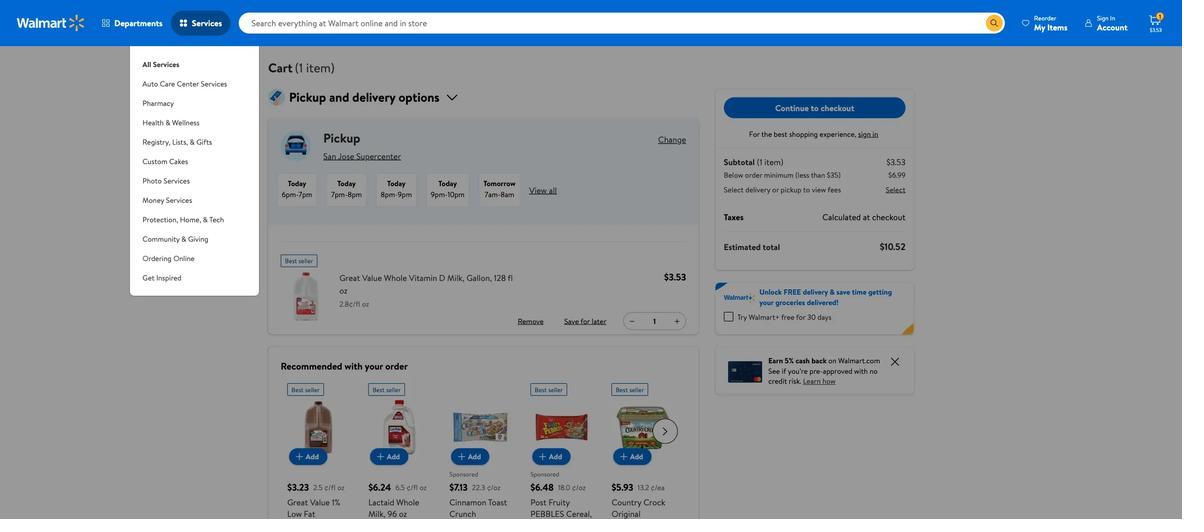 Task type: describe. For each thing, give the bounding box(es) containing it.
$5.93 13.2 ¢/ea country crock origina
[[612, 481, 665, 519]]

registry,
[[143, 137, 171, 147]]

san jose supercenter button
[[323, 148, 401, 164]]

post
[[530, 496, 547, 508]]

delivered!
[[807, 297, 839, 307]]

sponsored for $7.13
[[449, 469, 478, 478]]

health & wellness button
[[130, 113, 259, 132]]

later
[[592, 316, 607, 326]]

$7.13 group
[[449, 379, 512, 519]]

& inside unlock free delivery & save time getting your groceries delivered!
[[830, 287, 835, 297]]

$10.52
[[880, 240, 906, 253]]

sign in account
[[1097, 13, 1128, 33]]

community
[[143, 234, 180, 244]]

banner containing unlock free delivery & save time getting your groceries delivered!
[[716, 283, 914, 335]]

departments button
[[93, 10, 171, 36]]

lists,
[[172, 137, 188, 147]]

(1 for cart
[[295, 59, 303, 76]]

great value whole vitamin d milk, gallon, 128 fl oz, with add-on services, 2.8¢/fl oz, 1 in cart image
[[281, 271, 331, 322]]

best
[[774, 129, 788, 139]]

walmart+
[[749, 312, 780, 322]]

your inside unlock free delivery & save time getting your groceries delivered!
[[760, 297, 774, 307]]

add button inside $7.13 group
[[451, 448, 489, 465]]

toast
[[488, 496, 507, 508]]

Walmart Site-Wide search field
[[239, 13, 1005, 34]]

cart (1 item)
[[268, 59, 335, 76]]

select button
[[886, 184, 906, 195]]

registry, lists, & gifts button
[[130, 132, 259, 152]]

care
[[160, 78, 175, 89]]

best seller for $3.23
[[291, 385, 320, 394]]

all
[[549, 184, 557, 196]]

lactaid
[[368, 496, 394, 508]]

1 vertical spatial $3.53
[[887, 156, 906, 168]]

experience,
[[820, 129, 857, 139]]

auto care center services
[[143, 78, 227, 89]]

home,
[[180, 214, 201, 224]]

walmart plus image
[[724, 293, 756, 303]]

wellness
[[172, 117, 200, 127]]

on
[[829, 356, 837, 366]]

9pm-
[[431, 189, 448, 200]]

with inside see if you're pre-approved with no credit risk.
[[855, 366, 868, 376]]

change
[[658, 134, 686, 145]]

¢/oz for $7.13
[[487, 482, 500, 492]]

back
[[812, 356, 827, 366]]

today for 9pm
[[387, 178, 406, 189]]

days
[[818, 312, 832, 322]]

try
[[738, 312, 747, 322]]

shopping
[[789, 129, 818, 139]]

community & giving button
[[130, 229, 259, 249]]

san jose supercenter
[[323, 150, 401, 162]]

to inside 'button'
[[811, 102, 819, 113]]

money
[[143, 195, 164, 205]]

0 vertical spatial $3.53
[[1150, 26, 1162, 33]]

$5.93
[[612, 481, 633, 494]]

cinnamon
[[449, 496, 486, 508]]

$6.24
[[368, 481, 391, 494]]

today 8pm-9pm
[[381, 178, 412, 200]]

whole inside $6.24 6.5 ¢/fl oz lactaid whole milk, 96 oz
[[396, 496, 419, 508]]

see if you're pre-approved with no credit risk.
[[769, 366, 878, 386]]

0 horizontal spatial delivery
[[746, 184, 771, 195]]

today 7pm-8pm
[[331, 178, 362, 200]]

low
[[287, 508, 302, 519]]

approved
[[823, 366, 853, 376]]

see
[[769, 366, 780, 376]]

ordering online
[[143, 253, 195, 263]]

or
[[772, 184, 779, 195]]

great value whole vitamin d milk, gallon, 128 fl oz 2.8¢/fl oz
[[340, 272, 513, 309]]

remove
[[518, 316, 544, 326]]

than
[[811, 170, 825, 180]]

9pm
[[398, 189, 412, 200]]

pre-
[[810, 366, 823, 376]]

¢/ea
[[651, 482, 665, 492]]

earn
[[769, 356, 783, 366]]

continue to checkout
[[775, 102, 855, 113]]

add button for $3.23
[[289, 448, 327, 465]]

seller for $6.24
[[386, 385, 401, 394]]

my
[[1035, 21, 1046, 33]]

below
[[724, 170, 743, 180]]

¢/fl for $3.23
[[324, 482, 335, 492]]

add to cart image for $3.23
[[293, 450, 306, 463]]

photo
[[143, 175, 162, 186]]

add for $6.24
[[387, 451, 400, 461]]

$3.23 group
[[287, 379, 349, 519]]

capital one credit card image
[[728, 359, 762, 383]]

oz right 2.8¢/fl
[[362, 299, 369, 309]]

protection, home, & tech
[[143, 214, 224, 224]]

protection,
[[143, 214, 178, 224]]

next slide for horizontalscrollerrecommendations list image
[[653, 419, 678, 444]]

supercenter
[[356, 150, 401, 162]]

item) for subtotal (1 item)
[[765, 156, 784, 168]]

cash
[[796, 356, 810, 366]]

calculated at checkout
[[823, 211, 906, 223]]

best for $6.24
[[372, 385, 385, 394]]

1 horizontal spatial for
[[796, 312, 806, 322]]

tomorrow
[[484, 178, 516, 189]]

getting
[[869, 287, 892, 297]]

services for all services
[[153, 59, 179, 69]]

add to cart image inside $7.13 group
[[455, 450, 468, 463]]

items
[[1048, 21, 1068, 33]]

value inside $3.23 2.5 ¢/fl oz great value 1% low fa
[[310, 496, 330, 508]]

view
[[529, 184, 547, 196]]

0 horizontal spatial to
[[803, 184, 810, 195]]

below order minimum (less than $35)
[[724, 170, 841, 180]]

walmart image
[[17, 15, 85, 31]]

¢/oz for $6.48
[[572, 482, 586, 492]]

get inspired button
[[130, 268, 259, 287]]

search icon image
[[991, 19, 999, 27]]

milk, inside $6.24 6.5 ¢/fl oz lactaid whole milk, 96 oz
[[368, 508, 385, 519]]

6.5
[[395, 482, 405, 492]]

delivery inside unlock free delivery & save time getting your groceries delivered!
[[803, 287, 828, 297]]

get inspired
[[143, 272, 182, 283]]

auto care center services button
[[130, 74, 259, 93]]

save for later button
[[562, 313, 609, 330]]

today for 8pm
[[337, 178, 356, 189]]

1 vertical spatial your
[[365, 359, 383, 373]]

estimated total
[[724, 241, 780, 252]]

add to cart image for sponsored
[[536, 450, 549, 463]]

oz inside $3.23 2.5 ¢/fl oz great value 1% low fa
[[337, 482, 344, 492]]

¢/fl for $6.24
[[407, 482, 418, 492]]

jose
[[338, 150, 354, 162]]

add for $5.93
[[630, 451, 643, 461]]

gallon,
[[467, 272, 492, 283]]

0 horizontal spatial order
[[385, 359, 408, 373]]

learn how
[[803, 376, 836, 386]]

$5.93 group
[[612, 379, 674, 519]]

continue to checkout button
[[724, 97, 906, 118]]

5%
[[785, 356, 794, 366]]



Task type: vqa. For each thing, say whether or not it's contained in the screenshot.
the with inside See if you're pre-approved with no credit risk.
yes



Task type: locate. For each thing, give the bounding box(es) containing it.
you're
[[788, 366, 808, 376]]

great up 2.8¢/fl
[[340, 272, 360, 283]]

2 add button from the left
[[370, 448, 408, 465]]

today inside today 7pm-8pm
[[337, 178, 356, 189]]

today up 6pm-
[[288, 178, 306, 189]]

2 vertical spatial $3.53
[[664, 271, 686, 284]]

select down $6.99
[[886, 184, 906, 195]]

value inside great value whole vitamin d milk, gallon, 128 fl oz 2.8¢/fl oz
[[362, 272, 382, 283]]

(1 right subtotal
[[757, 156, 763, 168]]

sponsored up $7.13
[[449, 469, 478, 478]]

add button inside "$3.23" group
[[289, 448, 327, 465]]

credit
[[769, 376, 787, 386]]

banner
[[716, 283, 914, 335]]

& left save
[[830, 287, 835, 297]]

¢/fl inside $3.23 2.5 ¢/fl oz great value 1% low fa
[[324, 482, 335, 492]]

1 vertical spatial great
[[287, 496, 308, 508]]

seller inside $6.24 group
[[386, 385, 401, 394]]

best seller inside "$3.23" group
[[291, 385, 320, 394]]

oz up 2.8¢/fl
[[340, 284, 348, 296]]

all services
[[143, 59, 179, 69]]

checkout up experience,
[[821, 102, 855, 113]]

for inside button
[[581, 316, 590, 326]]

1 horizontal spatial with
[[855, 366, 868, 376]]

$7.13
[[449, 481, 468, 494]]

1 horizontal spatial (1
[[757, 156, 763, 168]]

& right health
[[166, 117, 170, 127]]

¢/fl right the 6.5
[[407, 482, 418, 492]]

add to cart image up $7.13
[[455, 450, 468, 463]]

1 horizontal spatial value
[[362, 272, 382, 283]]

1 horizontal spatial ¢/oz
[[572, 482, 586, 492]]

today for 7pm
[[288, 178, 306, 189]]

best seller inside $5.93 group
[[616, 385, 644, 394]]

add for $3.23
[[306, 451, 319, 461]]

select for select button
[[886, 184, 906, 195]]

$3.53 right account
[[1150, 26, 1162, 33]]

1 add button from the left
[[289, 448, 327, 465]]

no
[[870, 366, 878, 376]]

1 horizontal spatial item)
[[765, 156, 784, 168]]

best inside $6.24 group
[[372, 385, 385, 394]]

add button up $5.93
[[613, 448, 652, 465]]

seller for $3.23
[[305, 385, 320, 394]]

add to cart image inside $6.24 group
[[374, 450, 387, 463]]

add up 22.3
[[468, 451, 481, 461]]

add up 13.2 on the right
[[630, 451, 643, 461]]

fees
[[828, 184, 841, 195]]

to left view at the right of the page
[[803, 184, 810, 195]]

1 vertical spatial checkout
[[872, 211, 906, 223]]

with right recommended
[[345, 359, 363, 373]]

seller inside alert
[[299, 256, 313, 265]]

0 vertical spatial order
[[745, 170, 763, 180]]

$6.24 6.5 ¢/fl oz lactaid whole milk, 96 oz
[[368, 481, 427, 519]]

change button
[[658, 134, 686, 145]]

0 horizontal spatial great
[[287, 496, 308, 508]]

cakes
[[169, 156, 188, 166]]

today up 7pm-
[[337, 178, 356, 189]]

item) up minimum
[[765, 156, 784, 168]]

add to cart image for $5.93
[[617, 450, 630, 463]]

22.3
[[472, 482, 485, 492]]

auto
[[143, 78, 158, 89]]

oz right 96
[[399, 508, 407, 519]]

view all
[[529, 184, 557, 196]]

1 horizontal spatial your
[[760, 297, 774, 307]]

128
[[494, 272, 506, 283]]

0 vertical spatial 1
[[1159, 12, 1162, 21]]

3 add button from the left
[[451, 448, 489, 465]]

today inside today 9pm-10pm
[[439, 178, 457, 189]]

2 ¢/oz from the left
[[572, 482, 586, 492]]

$3.53
[[1150, 26, 1162, 33], [887, 156, 906, 168], [664, 271, 686, 284]]

add inside $6.24 group
[[387, 451, 400, 461]]

add button for sponsored
[[532, 448, 570, 465]]

1 vertical spatial (1
[[757, 156, 763, 168]]

& left giving in the left of the page
[[181, 234, 186, 244]]

add inside "$3.23" group
[[306, 451, 319, 461]]

0 vertical spatial delivery
[[746, 184, 771, 195]]

$6.24 group
[[368, 379, 430, 519]]

save for later
[[564, 316, 607, 326]]

2 ¢/fl from the left
[[407, 482, 418, 492]]

services for money services
[[166, 195, 192, 205]]

0 vertical spatial your
[[760, 297, 774, 307]]

seller inside "$3.23" group
[[305, 385, 320, 394]]

best seller for $6.24
[[372, 385, 401, 394]]

0 horizontal spatial for
[[581, 316, 590, 326]]

add to cart image
[[536, 450, 549, 463], [617, 450, 630, 463]]

for
[[749, 129, 760, 139]]

unlock
[[760, 287, 782, 297]]

1 horizontal spatial 1
[[1159, 12, 1162, 21]]

custom
[[143, 156, 167, 166]]

0 vertical spatial (1
[[295, 59, 303, 76]]

sponsored inside sponsored $6.48 18.0 ¢/oz post fruity pebbles cereal
[[530, 469, 559, 478]]

1 add from the left
[[306, 451, 319, 461]]

sponsored $7.13 22.3 ¢/oz cinnamon toast crunc
[[449, 469, 511, 519]]

13.2
[[638, 482, 649, 492]]

1 horizontal spatial milk,
[[447, 272, 465, 283]]

4 today from the left
[[439, 178, 457, 189]]

today inside today 6pm-7pm
[[288, 178, 306, 189]]

great inside $3.23 2.5 ¢/fl oz great value 1% low fa
[[287, 496, 308, 508]]

2 add from the left
[[387, 451, 400, 461]]

1 horizontal spatial great
[[340, 272, 360, 283]]

$3.23 2.5 ¢/fl oz great value 1% low fa
[[287, 481, 344, 519]]

$6.48
[[530, 481, 554, 494]]

add
[[306, 451, 319, 461], [387, 451, 400, 461], [468, 451, 481, 461], [549, 451, 562, 461], [630, 451, 643, 461]]

services for photo services
[[164, 175, 190, 186]]

0 horizontal spatial (1
[[295, 59, 303, 76]]

seller for sponsored
[[548, 385, 563, 394]]

6pm-
[[282, 189, 299, 200]]

1 add to cart image from the left
[[536, 450, 549, 463]]

1 horizontal spatial sponsored
[[530, 469, 559, 478]]

1 horizontal spatial select
[[886, 184, 906, 195]]

best inside alert
[[285, 256, 297, 265]]

0 horizontal spatial sponsored
[[449, 469, 478, 478]]

groceries
[[776, 297, 805, 307]]

ordering
[[143, 253, 172, 263]]

1 vertical spatial item)
[[765, 156, 784, 168]]

best inside $6.48 group
[[535, 385, 547, 394]]

best seller inside $6.48 group
[[535, 385, 563, 394]]

learn how link
[[803, 376, 836, 386]]

add button inside $6.24 group
[[370, 448, 408, 465]]

recommended
[[281, 359, 342, 373]]

0 vertical spatial milk,
[[447, 272, 465, 283]]

your
[[760, 297, 774, 307], [365, 359, 383, 373]]

checkout right at
[[872, 211, 906, 223]]

¢/oz
[[487, 482, 500, 492], [572, 482, 586, 492]]

1 horizontal spatial ¢/fl
[[407, 482, 418, 492]]

whole
[[384, 272, 407, 283], [396, 496, 419, 508]]

0 horizontal spatial select
[[724, 184, 744, 195]]

1 sponsored from the left
[[449, 469, 478, 478]]

seller inside $6.48 group
[[548, 385, 563, 394]]

if
[[782, 366, 786, 376]]

sign
[[859, 129, 871, 139]]

great value whole vitamin d milk, gallon, 128 fl oz link
[[340, 271, 520, 297]]

oz right the 6.5
[[420, 482, 427, 492]]

add for sponsored
[[549, 451, 562, 461]]

Search search field
[[239, 13, 1005, 34]]

¢/oz inside sponsored $6.48 18.0 ¢/oz post fruity pebbles cereal
[[572, 482, 586, 492]]

2 today from the left
[[337, 178, 356, 189]]

(1 for subtotal
[[757, 156, 763, 168]]

oz up 1%
[[337, 482, 344, 492]]

1 right in
[[1159, 12, 1162, 21]]

0 horizontal spatial milk,
[[368, 508, 385, 519]]

add to cart image up $3.23
[[293, 450, 306, 463]]

add to cart image for $6.24
[[374, 450, 387, 463]]

unlock free delivery & save time getting your groceries delivered!
[[760, 287, 892, 307]]

7am-
[[485, 189, 501, 200]]

add inside $7.13 group
[[468, 451, 481, 461]]

0 horizontal spatial your
[[365, 359, 383, 373]]

2 horizontal spatial add to cart image
[[455, 450, 468, 463]]

0 horizontal spatial add to cart image
[[536, 450, 549, 463]]

services inside "dropdown button"
[[201, 78, 227, 89]]

0 horizontal spatial add to cart image
[[293, 450, 306, 463]]

add to cart image up $6.24
[[374, 450, 387, 463]]

subtotal (1 item)
[[724, 156, 784, 168]]

1 vertical spatial to
[[803, 184, 810, 195]]

sponsored inside sponsored $7.13 22.3 ¢/oz cinnamon toast crunc
[[449, 469, 478, 478]]

1 horizontal spatial delivery
[[803, 287, 828, 297]]

4 add button from the left
[[532, 448, 570, 465]]

0 horizontal spatial value
[[310, 496, 330, 508]]

1 horizontal spatial to
[[811, 102, 819, 113]]

item)
[[306, 59, 335, 76], [765, 156, 784, 168]]

best seller for sponsored
[[535, 385, 563, 394]]

0 horizontal spatial item)
[[306, 59, 335, 76]]

best seller alert
[[281, 250, 317, 267]]

best seller
[[285, 256, 313, 265], [291, 385, 320, 394], [372, 385, 401, 394], [535, 385, 563, 394], [616, 385, 644, 394]]

3 add from the left
[[468, 451, 481, 461]]

1 today from the left
[[288, 178, 306, 189]]

add to cart image inside $6.48 group
[[536, 450, 549, 463]]

milk, left 96
[[368, 508, 385, 519]]

add to cart image
[[293, 450, 306, 463], [374, 450, 387, 463], [455, 450, 468, 463]]

cart
[[268, 59, 293, 76]]

delivery left or
[[746, 184, 771, 195]]

today inside today 8pm-9pm
[[387, 178, 406, 189]]

checkout inside 'button'
[[821, 102, 855, 113]]

5 add from the left
[[630, 451, 643, 461]]

add up the 6.5
[[387, 451, 400, 461]]

online
[[173, 253, 195, 263]]

best inside "$3.23" group
[[291, 385, 303, 394]]

view all button
[[529, 184, 557, 196]]

time
[[852, 287, 867, 297]]

add up the 2.5
[[306, 451, 319, 461]]

8pm-
[[381, 189, 398, 200]]

add button up 22.3
[[451, 448, 489, 465]]

sponsored up $6.48
[[530, 469, 559, 478]]

whole inside great value whole vitamin d milk, gallon, 128 fl oz 2.8¢/fl oz
[[384, 272, 407, 283]]

$3.23
[[287, 481, 309, 494]]

d
[[439, 272, 445, 283]]

sponsored
[[449, 469, 478, 478], [530, 469, 559, 478]]

10pm
[[448, 189, 465, 200]]

tech
[[209, 214, 224, 224]]

learn
[[803, 376, 821, 386]]

1 ¢/oz from the left
[[487, 482, 500, 492]]

decrease quantity great value whole vitamin d milk, gallon, 128 fl oz, current quantity 1 image
[[628, 317, 637, 325]]

at
[[863, 211, 870, 223]]

add button up the 2.5
[[289, 448, 327, 465]]

add button inside $5.93 group
[[613, 448, 652, 465]]

whole down the 6.5
[[396, 496, 419, 508]]

best seller inside alert
[[285, 256, 313, 265]]

for left 30
[[796, 312, 806, 322]]

¢/oz inside sponsored $7.13 22.3 ¢/oz cinnamon toast crunc
[[487, 482, 500, 492]]

services up protection, home, & tech
[[166, 195, 192, 205]]

add inside $5.93 group
[[630, 451, 643, 461]]

seller for $5.93
[[629, 385, 644, 394]]

¢/fl inside $6.24 6.5 ¢/fl oz lactaid whole milk, 96 oz
[[407, 482, 418, 492]]

increase quantity great value whole vitamin d milk, gallon, 128 fl oz, current quantity 1 image
[[673, 317, 682, 325]]

0 horizontal spatial $3.53
[[664, 271, 686, 284]]

custom cakes button
[[130, 152, 259, 171]]

sponsored for $6.48
[[530, 469, 559, 478]]

best for sponsored
[[535, 385, 547, 394]]

best seller for $5.93
[[616, 385, 644, 394]]

add to cart image inside $5.93 group
[[617, 450, 630, 463]]

add to cart image up $5.93
[[617, 450, 630, 463]]

value left vitamin
[[362, 272, 382, 283]]

milk, right d on the left bottom
[[447, 272, 465, 283]]

seller
[[299, 256, 313, 265], [305, 385, 320, 394], [386, 385, 401, 394], [548, 385, 563, 394], [629, 385, 644, 394]]

¢/fl right the 2.5
[[324, 482, 335, 492]]

pickup
[[781, 184, 802, 195]]

total
[[763, 241, 780, 252]]

seller inside $5.93 group
[[629, 385, 644, 394]]

1 right decrease quantity great value whole vitamin d milk, gallon, 128 fl oz, current quantity 1 image on the right bottom of page
[[654, 316, 656, 326]]

0 horizontal spatial with
[[345, 359, 363, 373]]

2 add to cart image from the left
[[617, 450, 630, 463]]

how
[[823, 376, 836, 386]]

0 horizontal spatial checkout
[[821, 102, 855, 113]]

today up 10pm
[[439, 178, 457, 189]]

remove button
[[514, 313, 548, 330]]

select down the below
[[724, 184, 744, 195]]

reorder my items
[[1035, 13, 1068, 33]]

Try Walmart+ free for 30 days checkbox
[[724, 312, 734, 321]]

services up 'all services' link
[[192, 17, 222, 29]]

services down cakes
[[164, 175, 190, 186]]

2 select from the left
[[886, 184, 906, 195]]

1 horizontal spatial add to cart image
[[617, 450, 630, 463]]

1 horizontal spatial checkout
[[872, 211, 906, 223]]

best inside $5.93 group
[[616, 385, 628, 394]]

checkout for continue to checkout
[[821, 102, 855, 113]]

0 horizontal spatial 1
[[654, 316, 656, 326]]

1 horizontal spatial $3.53
[[887, 156, 906, 168]]

$3.53 up $6.99
[[887, 156, 906, 168]]

with left no
[[855, 366, 868, 376]]

4 add from the left
[[549, 451, 562, 461]]

walmart.com
[[839, 356, 880, 366]]

1 vertical spatial delivery
[[803, 287, 828, 297]]

great inside great value whole vitamin d milk, gallon, 128 fl oz 2.8¢/fl oz
[[340, 272, 360, 283]]

great down $3.23
[[287, 496, 308, 508]]

in
[[1111, 13, 1116, 22]]

for the best shopping experience, sign in
[[749, 129, 879, 139]]

1 ¢/fl from the left
[[324, 482, 335, 492]]

1 vertical spatial whole
[[396, 496, 419, 508]]

1
[[1159, 12, 1162, 21], [654, 316, 656, 326]]

today 6pm-7pm
[[282, 178, 312, 200]]

photo services button
[[130, 171, 259, 190]]

add button up $6.24
[[370, 448, 408, 465]]

for right the save
[[581, 316, 590, 326]]

0 vertical spatial to
[[811, 102, 819, 113]]

2.5
[[313, 482, 322, 492]]

subtotal
[[724, 156, 755, 168]]

best for $3.23
[[291, 385, 303, 394]]

milk, inside great value whole vitamin d milk, gallon, 128 fl oz 2.8¢/fl oz
[[447, 272, 465, 283]]

add button inside $6.48 group
[[532, 448, 570, 465]]

1 vertical spatial value
[[310, 496, 330, 508]]

services button
[[171, 10, 231, 36]]

add button for $6.24
[[370, 448, 408, 465]]

services right 'center'
[[201, 78, 227, 89]]

0 horizontal spatial ¢/fl
[[324, 482, 335, 492]]

& left tech
[[203, 214, 208, 224]]

item) right cart
[[306, 59, 335, 76]]

¢/oz right 22.3
[[487, 482, 500, 492]]

¢/oz right 18.0
[[572, 482, 586, 492]]

2 sponsored from the left
[[530, 469, 559, 478]]

best for $5.93
[[616, 385, 628, 394]]

1 horizontal spatial order
[[745, 170, 763, 180]]

1 vertical spatial order
[[385, 359, 408, 373]]

1 select from the left
[[724, 184, 744, 195]]

add inside $6.48 group
[[549, 451, 562, 461]]

$6.48 group
[[530, 379, 593, 519]]

3 add to cart image from the left
[[455, 450, 468, 463]]

whole left vitamin
[[384, 272, 407, 283]]

with
[[345, 359, 363, 373], [855, 366, 868, 376]]

san
[[323, 150, 336, 162]]

7pm-
[[331, 189, 348, 200]]

2 horizontal spatial $3.53
[[1150, 26, 1162, 33]]

8am
[[501, 189, 514, 200]]

& left gifts
[[190, 137, 195, 147]]

value down the 2.5
[[310, 496, 330, 508]]

dismiss capital one banner image
[[889, 356, 902, 368]]

add to cart image up $6.48
[[536, 450, 549, 463]]

today up 8pm-
[[387, 178, 406, 189]]

save
[[837, 287, 851, 297]]

5 add button from the left
[[613, 448, 652, 465]]

0 vertical spatial value
[[362, 272, 382, 283]]

add button for $5.93
[[613, 448, 652, 465]]

$3.53 up increase quantity great value whole vitamin d milk, gallon, 128 fl oz, current quantity 1 icon on the right bottom of page
[[664, 271, 686, 284]]

0 vertical spatial great
[[340, 272, 360, 283]]

0 vertical spatial checkout
[[821, 102, 855, 113]]

2.8¢/fl
[[340, 299, 360, 309]]

services inside 'dropdown button'
[[192, 17, 222, 29]]

1 vertical spatial milk,
[[368, 508, 385, 519]]

health
[[143, 117, 164, 127]]

add button up $6.48
[[532, 448, 570, 465]]

country
[[612, 496, 641, 508]]

add to cart image inside "$3.23" group
[[293, 450, 306, 463]]

select
[[724, 184, 744, 195], [886, 184, 906, 195]]

3 today from the left
[[387, 178, 406, 189]]

today for 10pm
[[439, 178, 457, 189]]

select for select delivery or pickup to view fees
[[724, 184, 744, 195]]

(1 right cart
[[295, 59, 303, 76]]

best seller inside $6.24 group
[[372, 385, 401, 394]]

checkout for calculated at checkout
[[872, 211, 906, 223]]

8pm
[[348, 189, 362, 200]]

2 add to cart image from the left
[[374, 450, 387, 463]]

0 vertical spatial whole
[[384, 272, 407, 283]]

0 horizontal spatial ¢/oz
[[487, 482, 500, 492]]

1 add to cart image from the left
[[293, 450, 306, 463]]

delivery right the free
[[803, 287, 828, 297]]

1 vertical spatial 1
[[654, 316, 656, 326]]

0 vertical spatial item)
[[306, 59, 335, 76]]

to right 'continue'
[[811, 102, 819, 113]]

item) for cart (1 item)
[[306, 59, 335, 76]]

add up 18.0
[[549, 451, 562, 461]]

1 horizontal spatial add to cart image
[[374, 450, 387, 463]]

services right "all"
[[153, 59, 179, 69]]

calculated
[[823, 211, 861, 223]]



